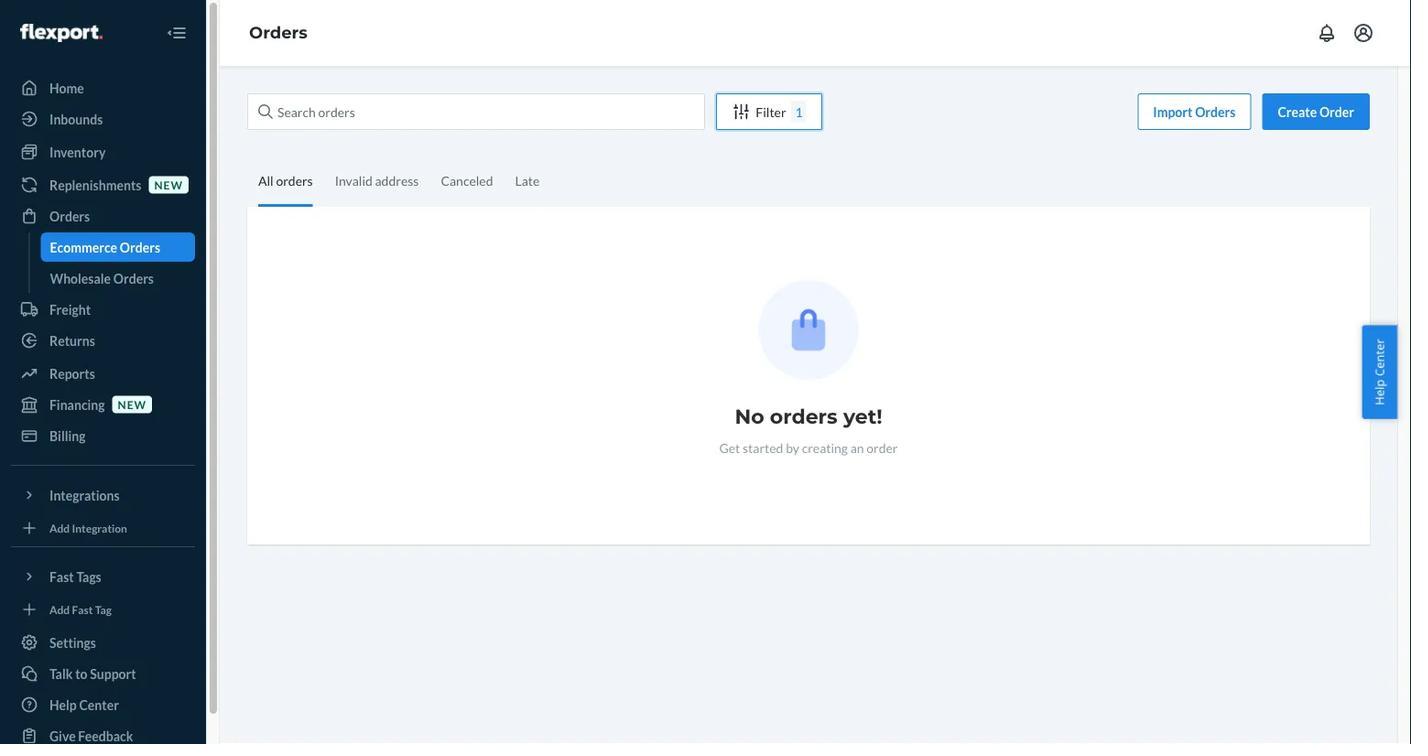 Task type: vqa. For each thing, say whether or not it's contained in the screenshot.
the bottommost ALL LOCATIONS
no



Task type: describe. For each thing, give the bounding box(es) containing it.
help center button
[[1363, 325, 1398, 419]]

fast tags button
[[11, 563, 195, 592]]

settings link
[[11, 629, 195, 658]]

reports
[[49, 366, 95, 382]]

orders up the ecommerce
[[49, 208, 90, 224]]

0 horizontal spatial orders link
[[11, 202, 195, 231]]

1
[[796, 104, 803, 120]]

to
[[75, 667, 88, 682]]

open notifications image
[[1317, 22, 1339, 44]]

wholesale orders
[[50, 271, 154, 286]]

home
[[49, 80, 84, 96]]

replenishments
[[49, 177, 142, 193]]

invalid
[[335, 173, 373, 188]]

filter
[[756, 104, 787, 120]]

address
[[375, 173, 419, 188]]

freight link
[[11, 295, 195, 324]]

import orders
[[1154, 104, 1236, 120]]

Search orders text field
[[247, 93, 705, 130]]

no
[[735, 405, 765, 429]]

give
[[49, 729, 76, 744]]

get
[[720, 440, 741, 456]]

create order link
[[1263, 93, 1371, 130]]

help center link
[[11, 691, 195, 720]]

started
[[743, 440, 784, 456]]

orders up search "icon"
[[249, 23, 308, 43]]

freight
[[49, 302, 91, 317]]

fast inside dropdown button
[[49, 569, 74, 585]]

help inside help center button
[[1372, 380, 1388, 406]]

orders for ecommerce orders
[[120, 240, 160, 255]]

support
[[90, 667, 136, 682]]

flexport logo image
[[20, 24, 102, 42]]

help center inside button
[[1372, 339, 1388, 406]]

ecommerce
[[50, 240, 117, 255]]

create order
[[1278, 104, 1355, 120]]

1 vertical spatial center
[[79, 698, 119, 713]]

creating
[[802, 440, 848, 456]]

reports link
[[11, 359, 195, 388]]

financing
[[49, 397, 105, 413]]

wholesale
[[50, 271, 111, 286]]

get started by creating an order
[[720, 440, 898, 456]]

add integration
[[49, 522, 127, 535]]

inventory link
[[11, 137, 195, 167]]

integrations
[[49, 488, 120, 503]]

tag
[[95, 603, 112, 617]]

settings
[[49, 635, 96, 651]]

by
[[786, 440, 800, 456]]

inbounds
[[49, 111, 103, 127]]

talk to support button
[[11, 660, 195, 689]]

search image
[[258, 104, 273, 119]]

import
[[1154, 104, 1193, 120]]

help inside help center link
[[49, 698, 77, 713]]



Task type: locate. For each thing, give the bounding box(es) containing it.
new for financing
[[118, 398, 147, 411]]

orders for no
[[770, 405, 838, 429]]

2 add from the top
[[49, 603, 70, 617]]

orders down ecommerce orders link
[[113, 271, 154, 286]]

orders inside button
[[1196, 104, 1236, 120]]

1 vertical spatial orders
[[770, 405, 838, 429]]

all
[[258, 173, 274, 188]]

close navigation image
[[166, 22, 188, 44]]

order
[[1320, 104, 1355, 120]]

talk
[[49, 667, 73, 682]]

new right replenishments
[[154, 178, 183, 191]]

0 horizontal spatial new
[[118, 398, 147, 411]]

talk to support
[[49, 667, 136, 682]]

center
[[1372, 339, 1388, 377], [79, 698, 119, 713]]

integrations button
[[11, 481, 195, 510]]

returns link
[[11, 326, 195, 355]]

1 horizontal spatial help
[[1372, 380, 1388, 406]]

0 vertical spatial add
[[49, 522, 70, 535]]

1 vertical spatial help
[[49, 698, 77, 713]]

returns
[[49, 333, 95, 349]]

1 horizontal spatial orders link
[[249, 23, 308, 43]]

0 horizontal spatial orders
[[276, 173, 313, 188]]

1 vertical spatial help center
[[49, 698, 119, 713]]

add up 'settings'
[[49, 603, 70, 617]]

new down reports link
[[118, 398, 147, 411]]

center inside button
[[1372, 339, 1388, 377]]

orders
[[276, 173, 313, 188], [770, 405, 838, 429]]

orders link up ecommerce orders
[[11, 202, 195, 231]]

help center
[[1372, 339, 1388, 406], [49, 698, 119, 713]]

orders for all
[[276, 173, 313, 188]]

import orders button
[[1138, 93, 1252, 130]]

yet!
[[844, 405, 883, 429]]

add fast tag
[[49, 603, 112, 617]]

orders right all
[[276, 173, 313, 188]]

new for replenishments
[[154, 178, 183, 191]]

an
[[851, 440, 865, 456]]

orders link up search "icon"
[[249, 23, 308, 43]]

feedback
[[78, 729, 133, 744]]

open account menu image
[[1353, 22, 1375, 44]]

home link
[[11, 73, 195, 103]]

0 vertical spatial orders
[[276, 173, 313, 188]]

add integration link
[[11, 518, 195, 540]]

inbounds link
[[11, 104, 195, 134]]

orders
[[249, 23, 308, 43], [1196, 104, 1236, 120], [49, 208, 90, 224], [120, 240, 160, 255], [113, 271, 154, 286]]

create
[[1278, 104, 1318, 120]]

canceled
[[441, 173, 493, 188]]

0 vertical spatial center
[[1372, 339, 1388, 377]]

fast left the tags
[[49, 569, 74, 585]]

no orders yet!
[[735, 405, 883, 429]]

0 horizontal spatial help center
[[49, 698, 119, 713]]

orders right import
[[1196, 104, 1236, 120]]

0 vertical spatial orders link
[[249, 23, 308, 43]]

1 vertical spatial fast
[[72, 603, 93, 617]]

give feedback
[[49, 729, 133, 744]]

1 vertical spatial orders link
[[11, 202, 195, 231]]

filter 1
[[756, 104, 803, 120]]

1 horizontal spatial center
[[1372, 339, 1388, 377]]

add left integration
[[49, 522, 70, 535]]

orders up 'get started by creating an order'
[[770, 405, 838, 429]]

add
[[49, 522, 70, 535], [49, 603, 70, 617]]

orders link
[[249, 23, 308, 43], [11, 202, 195, 231]]

orders for import orders
[[1196, 104, 1236, 120]]

fast tags
[[49, 569, 101, 585]]

all orders
[[258, 173, 313, 188]]

inventory
[[49, 144, 106, 160]]

new
[[154, 178, 183, 191], [118, 398, 147, 411]]

integration
[[72, 522, 127, 535]]

0 vertical spatial fast
[[49, 569, 74, 585]]

0 horizontal spatial help
[[49, 698, 77, 713]]

order
[[867, 440, 898, 456]]

invalid address
[[335, 173, 419, 188]]

add for add fast tag
[[49, 603, 70, 617]]

orders for wholesale orders
[[113, 271, 154, 286]]

wholesale orders link
[[41, 264, 195, 293]]

billing
[[49, 428, 86, 444]]

1 horizontal spatial new
[[154, 178, 183, 191]]

add for add integration
[[49, 522, 70, 535]]

billing link
[[11, 421, 195, 451]]

help
[[1372, 380, 1388, 406], [49, 698, 77, 713]]

late
[[515, 173, 540, 188]]

0 vertical spatial help
[[1372, 380, 1388, 406]]

fast
[[49, 569, 74, 585], [72, 603, 93, 617]]

1 add from the top
[[49, 522, 70, 535]]

ecommerce orders link
[[41, 233, 195, 262]]

tags
[[76, 569, 101, 585]]

add fast tag link
[[11, 599, 195, 621]]

orders up wholesale orders link
[[120, 240, 160, 255]]

fast left tag at the bottom of page
[[72, 603, 93, 617]]

1 vertical spatial new
[[118, 398, 147, 411]]

0 vertical spatial help center
[[1372, 339, 1388, 406]]

1 horizontal spatial orders
[[770, 405, 838, 429]]

ecommerce orders
[[50, 240, 160, 255]]

1 horizontal spatial help center
[[1372, 339, 1388, 406]]

empty list image
[[759, 280, 859, 380]]

0 vertical spatial new
[[154, 178, 183, 191]]

give feedback button
[[11, 722, 195, 745]]

1 vertical spatial add
[[49, 603, 70, 617]]

0 horizontal spatial center
[[79, 698, 119, 713]]



